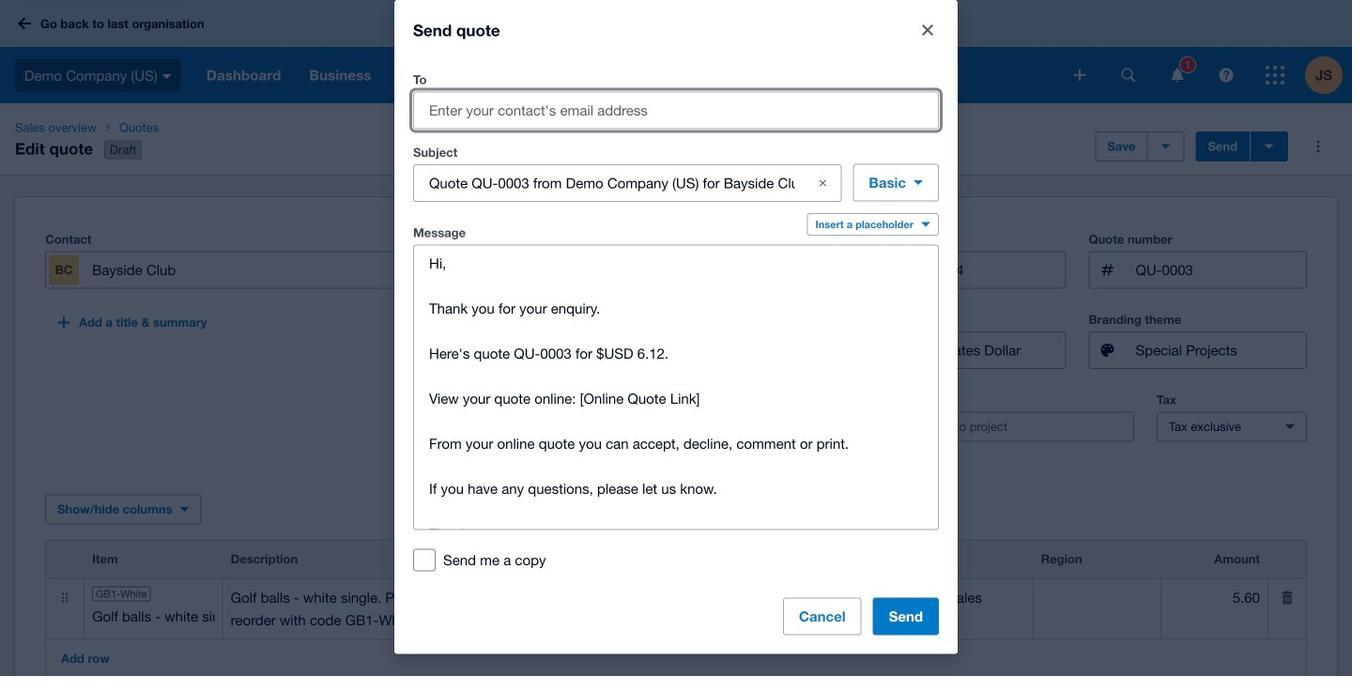 Task type: describe. For each thing, give the bounding box(es) containing it.
Enter your contact's email address field
[[414, 93, 938, 128]]



Task type: locate. For each thing, give the bounding box(es) containing it.
None text field
[[652, 332, 825, 368], [223, 579, 477, 639], [652, 332, 825, 368], [223, 579, 477, 639]]

svg image
[[1266, 66, 1285, 85], [1122, 68, 1136, 82], [1074, 69, 1086, 81]]

None field
[[414, 165, 797, 201], [893, 252, 1065, 288], [1162, 579, 1268, 617], [414, 165, 797, 201], [893, 252, 1065, 288], [1162, 579, 1268, 617]]

line items element
[[45, 540, 1307, 676]]

None text field
[[414, 246, 938, 529], [1134, 252, 1306, 288], [414, 246, 938, 529], [1134, 252, 1306, 288]]

dialog
[[394, 0, 958, 654]]

svg image
[[18, 17, 31, 30], [1172, 68, 1184, 82], [1219, 68, 1234, 82], [162, 74, 172, 79]]

clear subject image
[[804, 164, 842, 202]]

1 horizontal spatial svg image
[[1122, 68, 1136, 82]]

2 horizontal spatial svg image
[[1266, 66, 1285, 85]]

banner
[[0, 0, 1352, 103]]

0 horizontal spatial svg image
[[1074, 69, 1086, 81]]



Task type: vqa. For each thing, say whether or not it's contained in the screenshot.
clear subject Icon
yes



